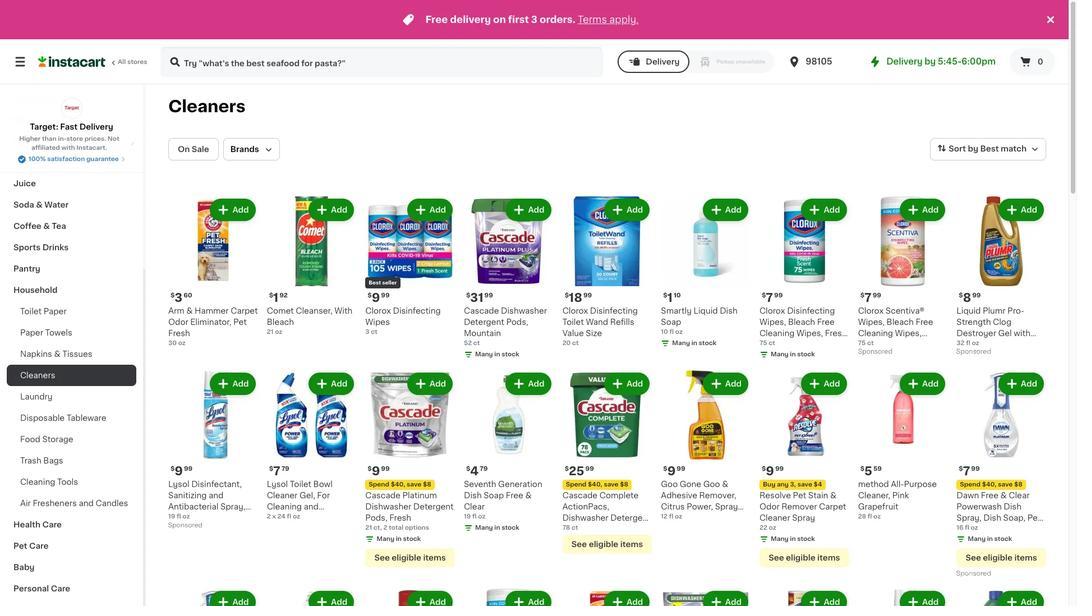 Task type: describe. For each thing, give the bounding box(es) containing it.
1 save from the left
[[798, 482, 813, 488]]

see eligible items button for resolve pet stain & odor remover carpet cleaner spray
[[760, 549, 850, 568]]

cleaner inside the lysol toilet bowl cleaner gel, for cleaning and disinfecting, stain removal
[[267, 492, 298, 500]]

bakery
[[13, 137, 42, 145]]

oz right 16
[[971, 525, 979, 531]]

99 up gone at the right
[[677, 466, 686, 472]]

0 button
[[1010, 48, 1056, 75]]

$ inside $ 8 99
[[960, 292, 964, 298]]

$ inside $ 4 79
[[467, 466, 471, 472]]

oz inside comet cleanser, with bleach 21 oz
[[275, 329, 283, 335]]

items for resolve pet stain & odor remover carpet cleaner spray
[[818, 554, 841, 562]]

paper inside paper towels link
[[20, 329, 43, 337]]

$ 9 99 for goo gone goo & adhesive remover, citrus power, spray gel
[[664, 466, 686, 477]]

1 horizontal spatial cleaners
[[168, 98, 246, 115]]

lysol for 7
[[267, 481, 288, 489]]

delivery
[[450, 15, 491, 24]]

sponsored badge image for 9
[[168, 523, 202, 529]]

99 up 'cascade platinum dishwasher detergent pods, fresh 21 ct, 2 total options'
[[381, 466, 390, 472]]

paper inside toilet paper link
[[44, 308, 67, 315]]

stain inside the lysol toilet bowl cleaner gel, for cleaning and disinfecting, stain removal
[[319, 514, 339, 522]]

many for cascade platinum dishwasher detergent pods, fresh
[[377, 536, 395, 542]]

fresh inside 'cascade platinum dishwasher detergent pods, fresh 21 ct, 2 total options'
[[390, 514, 412, 522]]

& inside seventh generation dish soap free & clear 19 fl oz
[[526, 492, 532, 500]]

higher than in-store prices. not affiliated with instacart.
[[19, 136, 119, 151]]

79 for 4
[[480, 466, 488, 472]]

seventh
[[464, 481, 497, 489]]

$8 for 9
[[423, 482, 432, 488]]

free for clorox disinfecting wipes, bleach free cleaning wipes, fresh scent
[[818, 318, 835, 326]]

ice cream
[[13, 94, 55, 102]]

$ inside $ 18 99
[[565, 292, 569, 298]]

tahitian
[[859, 341, 889, 348]]

oz inside resolve pet stain & odor remover carpet cleaner spray 22 oz
[[769, 525, 777, 531]]

$ 9 99 for buy any 3, save $4
[[762, 466, 784, 477]]

stain inside resolve pet stain & odor remover carpet cleaner spray 22 oz
[[809, 492, 829, 500]]

soda & water link
[[7, 194, 136, 216]]

16
[[957, 525, 964, 531]]

spend for 7
[[961, 482, 981, 488]]

many for seventh generation dish soap free & clear
[[475, 525, 493, 531]]

in for cascade dishwasher detergent pods, mountain
[[495, 351, 501, 357]]

many in stock for resolve pet stain & odor remover carpet cleaner spray
[[771, 536, 816, 542]]

trash bags
[[20, 457, 63, 465]]

with
[[335, 307, 353, 315]]

oz inside seventh generation dish soap free & clear 19 fl oz
[[478, 514, 486, 520]]

tea
[[52, 222, 66, 230]]

$ inside $ 31 99
[[467, 292, 471, 298]]

75 ct for clorox disinfecting wipes, bleach free cleaning wipes, fresh scent
[[760, 340, 776, 346]]

clear inside dawn free & clear powerwash dish spray, dish soap, pear scent
[[1010, 492, 1030, 500]]

care for pet care
[[29, 542, 49, 550]]

fresh for free
[[826, 329, 848, 337]]

wipes
[[366, 318, 390, 326]]

destroyer
[[957, 329, 997, 337]]

99 up dawn
[[972, 466, 981, 472]]

dish inside seventh generation dish soap free & clear 19 fl oz
[[464, 492, 482, 500]]

100%
[[29, 156, 46, 162]]

personal care link
[[7, 578, 136, 600]]

10 inside $ 1 10
[[674, 292, 681, 298]]

disinfecting for 9
[[393, 307, 441, 315]]

liquid plumr pro- strength clog destroyer gel with pipeguard, liquid drain cleaner
[[957, 307, 1031, 360]]

dishwasher inside cascade complete actionpacs, dishwasher detergent pods, fresh, 78 count
[[563, 514, 609, 522]]

household link
[[7, 280, 136, 301]]

laundry link
[[7, 386, 136, 408]]

best for best seller
[[369, 280, 381, 285]]

seventh generation dish soap free & clear 19 fl oz
[[464, 481, 543, 520]]

all stores link
[[38, 46, 148, 77]]

and inside lysol disinfectant, sanitizing and antibacterial spray, crisp linen
[[209, 492, 224, 500]]

21 inside comet cleanser, with bleach 21 oz
[[267, 329, 274, 335]]

dishwasher inside 'cascade platinum dishwasher detergent pods, fresh 21 ct, 2 total options'
[[366, 503, 412, 511]]

orders.
[[540, 15, 576, 24]]

dish up the soap,
[[1004, 503, 1022, 511]]

cascade inside cascade complete actionpacs, dishwasher detergent pods, fresh, 78 count
[[563, 492, 598, 500]]

target: fast delivery logo image
[[61, 98, 82, 119]]

wand
[[586, 318, 609, 326]]

99 inside $ 8 99
[[973, 292, 982, 298]]

lysol disinfectant, sanitizing and antibacterial spray, crisp linen
[[168, 481, 246, 522]]

food storage
[[20, 436, 73, 443]]

toilet inside toilet paper link
[[20, 308, 42, 315]]

12 fl oz
[[661, 514, 683, 520]]

all-
[[892, 481, 905, 489]]

service type group
[[618, 51, 775, 73]]

disinfecting for 18
[[590, 307, 638, 315]]

plumr
[[984, 307, 1006, 315]]

grapefruit inside method all-purpose cleaner, pink grapefruit 28 fl oz
[[859, 503, 899, 511]]

count
[[624, 526, 649, 533]]

gel,
[[300, 492, 315, 500]]

cleaning inside clorox disinfecting wipes, bleach free cleaning wipes, fresh scent
[[760, 329, 795, 337]]

0 horizontal spatial and
[[79, 500, 94, 507]]

eligible for cascade complete actionpacs, dishwasher detergent pods, fresh, 78 count
[[589, 541, 619, 549]]

detergent inside cascade complete actionpacs, dishwasher detergent pods, fresh, 78 count
[[611, 514, 651, 522]]

trash
[[20, 457, 41, 465]]

$ 18 99
[[565, 292, 592, 304]]

soap for 1
[[661, 318, 682, 326]]

$ 5 59
[[861, 466, 882, 477]]

fl right 24
[[287, 514, 291, 520]]

meat & seafood link
[[7, 66, 136, 88]]

22
[[760, 525, 768, 531]]

target: fast delivery link
[[30, 98, 113, 132]]

dish inside smartly liquid dish soap 10 fl oz
[[720, 307, 738, 315]]

in for clorox disinfecting wipes, bleach free cleaning wipes, fresh scent
[[791, 351, 796, 357]]

spend for 9
[[369, 482, 390, 488]]

clear inside seventh generation dish soap free & clear 19 fl oz
[[464, 503, 485, 511]]

splash
[[859, 352, 885, 360]]

target: fast delivery
[[30, 123, 113, 131]]

detergent inside 'cascade platinum dishwasher detergent pods, fresh 21 ct, 2 total options'
[[414, 503, 454, 511]]

items for dawn free & clear powerwash dish spray, dish soap, pear scent
[[1015, 554, 1038, 562]]

foods
[[43, 116, 68, 124]]

32 fl oz
[[957, 340, 980, 346]]

coffee & tea
[[13, 222, 66, 230]]

save for 25
[[604, 482, 619, 488]]

in for seventh generation dish soap free & clear
[[495, 525, 501, 531]]

sale
[[192, 145, 209, 153]]

in for cascade platinum dishwasher detergent pods, fresh
[[396, 536, 402, 542]]

0 horizontal spatial 3
[[175, 292, 183, 304]]

air fresheners and candles link
[[7, 493, 136, 514]]

carpet inside arm & hammer carpet odor eliminator, pet fresh 30 oz
[[231, 307, 258, 315]]

bleach for scentiva®
[[887, 318, 914, 326]]

in for dawn free & clear powerwash dish spray, dish soap, pear scent
[[988, 536, 994, 542]]

19 inside seventh generation dish soap free & clear 19 fl oz
[[464, 514, 471, 520]]

75 for clorox scentiva® wipes, bleach free cleaning wipes, tahitian grapefruit splash
[[859, 340, 866, 346]]

many in stock for clorox disinfecting wipes, bleach free cleaning wipes, fresh scent
[[771, 351, 816, 357]]

oz down citrus
[[675, 514, 683, 520]]

free inside limited time offer region
[[426, 15, 448, 24]]

see eligible items for dawn free & clear powerwash dish spray, dish soap, pear scent
[[966, 554, 1038, 562]]

$ inside $ 7 79
[[269, 466, 273, 472]]

liquid inside smartly liquid dish soap 10 fl oz
[[694, 307, 718, 315]]

juice link
[[7, 173, 136, 194]]

$ 1 10
[[664, 292, 681, 304]]

delivery by 5:45-6:00pm link
[[869, 55, 996, 68]]

8
[[964, 292, 972, 304]]

$40, for 9
[[391, 482, 406, 488]]

stock for clorox disinfecting wipes, bleach free cleaning wipes, fresh scent
[[798, 351, 816, 357]]

eligible for resolve pet stain & odor remover carpet cleaner spray
[[787, 554, 816, 562]]

on
[[178, 145, 190, 153]]

dish down powerwash
[[984, 514, 1002, 522]]

save for 7
[[999, 482, 1013, 488]]

99 up clorox disinfecting wipes, bleach free cleaning wipes, fresh scent
[[775, 292, 783, 298]]

grapefruit inside clorox scentiva® wipes, bleach free cleaning wipes, tahitian grapefruit splash
[[891, 341, 932, 348]]

0
[[1038, 58, 1044, 66]]

$ 7 99 for spend $40, save $8
[[960, 466, 981, 477]]

cream
[[28, 94, 55, 102]]

save for 9
[[407, 482, 422, 488]]

99 down best seller
[[381, 292, 390, 298]]

fl right 32
[[967, 340, 971, 346]]

sports
[[13, 244, 41, 251]]

best match
[[981, 145, 1027, 153]]

stock for cascade platinum dishwasher detergent pods, fresh
[[403, 536, 421, 542]]

lysol for 9
[[168, 481, 190, 489]]

disposable
[[20, 414, 65, 422]]

16 fl oz
[[957, 525, 979, 531]]

$ inside the $ 25 99
[[565, 466, 569, 472]]

10 inside smartly liquid dish soap 10 fl oz
[[661, 329, 669, 335]]

2 vertical spatial pet
[[13, 542, 27, 550]]

0 horizontal spatial 78
[[563, 525, 571, 531]]

fl inside smartly liquid dish soap 10 fl oz
[[670, 329, 674, 335]]

store
[[67, 136, 83, 142]]

fl right 16
[[966, 525, 970, 531]]

powerwash
[[957, 503, 1002, 511]]

3 inside limited time offer region
[[532, 15, 538, 24]]

prices.
[[85, 136, 106, 142]]

paper towels
[[20, 329, 72, 337]]

9 for lysol disinfectant, sanitizing and antibacterial spray, crisp linen
[[175, 466, 183, 477]]

99 up sanitizing
[[184, 466, 193, 472]]

see eligible items button for cascade complete actionpacs, dishwasher detergent pods, fresh, 78 count
[[563, 535, 653, 554]]

scent inside clorox disinfecting wipes, bleach free cleaning wipes, fresh scent
[[760, 341, 783, 348]]

99 up clorox scentiva® wipes, bleach free cleaning wipes, tahitian grapefruit splash
[[873, 292, 882, 298]]

$ inside $ 5 59
[[861, 466, 865, 472]]

& inside napkins & tissues 'link'
[[54, 350, 60, 358]]

1 goo from the left
[[661, 481, 678, 489]]

99 inside the $ 25 99
[[586, 466, 594, 472]]

on
[[494, 15, 506, 24]]

stock for seventh generation dish soap free & clear
[[502, 525, 520, 531]]

soap,
[[1004, 514, 1026, 522]]

actionpacs,
[[563, 503, 610, 511]]

& inside resolve pet stain & odor remover carpet cleaner spray 22 oz
[[831, 492, 837, 500]]

instacart.
[[77, 145, 107, 151]]

cascade for spend $40, save $8
[[366, 492, 401, 500]]

75 for clorox disinfecting wipes, bleach free cleaning wipes, fresh scent
[[760, 340, 768, 346]]

5
[[865, 466, 873, 477]]

78 inside cascade complete actionpacs, dishwasher detergent pods, fresh, 78 count
[[613, 526, 622, 533]]

many for cascade dishwasher detergent pods, mountain
[[475, 351, 493, 357]]

& inside coffee & tea link
[[43, 222, 50, 230]]

oz inside method all-purpose cleaner, pink grapefruit 28 fl oz
[[874, 514, 881, 520]]

100% satisfaction guarantee
[[29, 156, 119, 162]]

arm
[[168, 307, 185, 315]]

dawn free & clear powerwash dish spray, dish soap, pear scent
[[957, 492, 1046, 533]]

7 for clorox scentiva® wipes, bleach free cleaning wipes, tahitian grapefruit splash
[[865, 292, 872, 304]]

smartly
[[661, 307, 692, 315]]

100% satisfaction guarantee button
[[17, 153, 126, 164]]

tissues
[[62, 350, 92, 358]]

99 up any
[[776, 466, 784, 472]]

0 horizontal spatial cleaners
[[20, 372, 55, 379]]

99 inside $ 31 99
[[485, 292, 493, 298]]

eligible for cascade platinum dishwasher detergent pods, fresh
[[392, 554, 422, 562]]

clorox disinfecting wipes, bleach free cleaning wipes, fresh scent
[[760, 307, 848, 348]]

terms
[[578, 15, 607, 24]]

delivery for delivery
[[646, 58, 680, 66]]

spray, inside dawn free & clear powerwash dish spray, dish soap, pear scent
[[957, 514, 982, 522]]

crisp
[[168, 514, 189, 522]]

spray, inside lysol disinfectant, sanitizing and antibacterial spray, crisp linen
[[221, 503, 246, 511]]

many for dawn free & clear powerwash dish spray, dish soap, pear scent
[[969, 536, 986, 542]]

remover,
[[700, 492, 737, 500]]

guarantee
[[86, 156, 119, 162]]

fresh for odor
[[168, 329, 190, 337]]

oz down destroyer at the right bottom of the page
[[973, 340, 980, 346]]

6:00pm
[[962, 57, 996, 66]]

bleach for disinfecting
[[789, 318, 816, 326]]

ct,
[[374, 525, 382, 531]]

oz down 'antibacterial'
[[183, 514, 190, 520]]

3,
[[791, 482, 797, 488]]

see eligible items for cascade platinum dishwasher detergent pods, fresh
[[375, 554, 446, 562]]

gone
[[680, 481, 702, 489]]

free for seventh generation dish soap free & clear 19 fl oz
[[506, 492, 524, 500]]

see eligible items button for dawn free & clear powerwash dish spray, dish soap, pear scent
[[957, 549, 1047, 568]]

product group containing 31
[[464, 196, 554, 361]]

sports drinks
[[13, 244, 69, 251]]

$ 25 99
[[565, 466, 594, 477]]

many in stock for cascade platinum dishwasher detergent pods, fresh
[[377, 536, 421, 542]]

brands
[[231, 145, 259, 153]]

napkins & tissues link
[[7, 344, 136, 365]]

health care link
[[7, 514, 136, 536]]

spend $40, save $8 for 9
[[369, 482, 432, 488]]

& inside soda & water link
[[36, 201, 43, 209]]

delivery for delivery by 5:45-6:00pm
[[887, 57, 923, 66]]

method
[[859, 481, 890, 489]]

spend for 25
[[566, 482, 587, 488]]

cleaning tools
[[20, 478, 78, 486]]

juice
[[13, 180, 36, 188]]

fl inside seventh generation dish soap free & clear 19 fl oz
[[473, 514, 477, 520]]

bleach for cleanser,
[[267, 318, 294, 326]]

ct inside clorox disinfecting wipes 3 ct
[[371, 329, 378, 335]]

scent inside dawn free & clear powerwash dish spray, dish soap, pear scent
[[957, 526, 980, 533]]

sponsored badge image down the 16 fl oz
[[957, 571, 991, 577]]

scentiva®
[[886, 307, 925, 315]]



Task type: locate. For each thing, give the bounding box(es) containing it.
pods, inside 'cascade platinum dishwasher detergent pods, fresh 21 ct, 2 total options'
[[366, 514, 388, 522]]

1 disinfecting from the left
[[788, 307, 836, 315]]

7 for clorox disinfecting wipes, bleach free cleaning wipes, fresh scent
[[766, 292, 774, 304]]

spray for remover
[[793, 514, 816, 522]]

health
[[13, 521, 40, 529]]

in-
[[58, 136, 67, 142]]

soap for 4
[[484, 492, 504, 500]]

eligible for dawn free & clear powerwash dish spray, dish soap, pear scent
[[984, 554, 1013, 562]]

by inside delivery by 5:45-6:00pm link
[[925, 57, 936, 66]]

21 left ct,
[[366, 525, 372, 531]]

toilet inside clorox disinfecting toilet wand refills value size 20 ct
[[563, 318, 584, 326]]

spend
[[369, 482, 390, 488], [566, 482, 587, 488], [961, 482, 981, 488]]

items for cascade platinum dishwasher detergent pods, fresh
[[423, 554, 446, 562]]

soap
[[661, 318, 682, 326], [484, 492, 504, 500]]

cleaning inside clorox scentiva® wipes, bleach free cleaning wipes, tahitian grapefruit splash
[[859, 329, 894, 337]]

gel inside goo gone goo & adhesive remover, citrus power, spray gel
[[661, 514, 675, 522]]

2
[[267, 514, 271, 520], [384, 525, 388, 531]]

1 horizontal spatial cleaner
[[760, 514, 791, 522]]

clorox inside clorox disinfecting toilet wand refills value size 20 ct
[[563, 307, 588, 315]]

0 horizontal spatial 10
[[661, 329, 669, 335]]

oz right 24
[[293, 514, 300, 520]]

1 $40, from the left
[[391, 482, 406, 488]]

1 for comet cleanser, with bleach
[[273, 292, 279, 304]]

cleaners link
[[7, 365, 136, 386]]

seller
[[382, 280, 397, 285]]

see down the 16 fl oz
[[966, 554, 982, 562]]

soda
[[13, 201, 34, 209]]

strength
[[957, 318, 992, 326]]

pet inside arm & hammer carpet odor eliminator, pet fresh 30 oz
[[234, 318, 247, 326]]

3 $8 from the left
[[1015, 482, 1023, 488]]

9 for clorox disinfecting wipes
[[372, 292, 380, 304]]

$ inside $ 1 10
[[664, 292, 668, 298]]

toilet down household at the top left of the page
[[20, 308, 42, 315]]

see eligible items down resolve pet stain & odor remover carpet cleaner spray 22 oz
[[769, 554, 841, 562]]

hammer
[[195, 307, 229, 315]]

terms apply. link
[[578, 15, 639, 24]]

spend $40, save $8 for 25
[[566, 482, 629, 488]]

oz down the seventh
[[478, 514, 486, 520]]

0 horizontal spatial detergent
[[414, 503, 454, 511]]

0 horizontal spatial delivery
[[80, 123, 113, 131]]

delivery
[[887, 57, 923, 66], [646, 58, 680, 66], [80, 123, 113, 131]]

many for clorox disinfecting wipes, bleach free cleaning wipes, fresh scent
[[771, 351, 789, 357]]

and left "candles"
[[79, 500, 94, 507]]

see for resolve pet stain & odor remover carpet cleaner spray
[[769, 554, 785, 562]]

0 vertical spatial 3
[[532, 15, 538, 24]]

see eligible items
[[572, 541, 643, 549], [769, 554, 841, 562], [375, 554, 446, 562], [966, 554, 1038, 562]]

79 for 7
[[282, 466, 290, 472]]

tableware
[[67, 414, 106, 422]]

$40, for 25
[[588, 482, 603, 488]]

1 vertical spatial detergent
[[414, 503, 454, 511]]

brands button
[[223, 138, 280, 161]]

carpet down $4
[[820, 503, 847, 511]]

2 vertical spatial dishwasher
[[563, 514, 609, 522]]

0 horizontal spatial cascade
[[366, 492, 401, 500]]

78 down actionpacs,
[[563, 525, 571, 531]]

1 horizontal spatial 21
[[366, 525, 372, 531]]

$ 7 99 for clorox disinfecting wipes, bleach free cleaning wipes, fresh scent
[[762, 292, 783, 304]]

spend $40, save $8 for 7
[[961, 482, 1023, 488]]

odor for arm
[[168, 318, 188, 326]]

$ inside $ 3 60
[[171, 292, 175, 298]]

power,
[[687, 503, 714, 511]]

1 horizontal spatial spend $40, save $8
[[566, 482, 629, 488]]

by for sort
[[969, 145, 979, 153]]

citrus
[[661, 503, 685, 511]]

0 vertical spatial grapefruit
[[891, 341, 932, 348]]

1 horizontal spatial $ 7 99
[[861, 292, 882, 304]]

0 horizontal spatial gel
[[661, 514, 675, 522]]

2 inside 'cascade platinum dishwasher detergent pods, fresh 21 ct, 2 total options'
[[384, 525, 388, 531]]

25
[[569, 466, 585, 477]]

cascade up ct,
[[366, 492, 401, 500]]

3 left 60
[[175, 292, 183, 304]]

$ 4 79
[[467, 466, 488, 477]]

1 horizontal spatial 3
[[366, 329, 370, 335]]

care down the baby link at bottom left
[[51, 585, 70, 593]]

1 vertical spatial carpet
[[820, 503, 847, 511]]

2 horizontal spatial spend $40, save $8
[[961, 482, 1023, 488]]

meat & seafood
[[13, 73, 79, 81]]

save up platinum
[[407, 482, 422, 488]]

2 goo from the left
[[704, 481, 721, 489]]

sponsored badge image for 8
[[957, 349, 991, 355]]

fresh inside arm & hammer carpet odor eliminator, pet fresh 30 oz
[[168, 329, 190, 337]]

see eligible items button down the soap,
[[957, 549, 1047, 568]]

lysol inside the lysol toilet bowl cleaner gel, for cleaning and disinfecting, stain removal
[[267, 481, 288, 489]]

0 vertical spatial stain
[[809, 492, 829, 500]]

lysol up sanitizing
[[168, 481, 190, 489]]

clorox for clorox disinfecting wipes 3 ct
[[366, 307, 391, 315]]

1 horizontal spatial 19
[[464, 514, 471, 520]]

many for smartly liquid dish soap
[[673, 340, 691, 346]]

1 75 ct from the left
[[760, 340, 776, 346]]

None search field
[[161, 46, 604, 77]]

0 horizontal spatial odor
[[168, 318, 188, 326]]

stock down smartly liquid dish soap 10 fl oz
[[699, 340, 717, 346]]

99 inside $ 18 99
[[584, 292, 592, 298]]

disinfecting inside clorox disinfecting toilet wand refills value size 20 ct
[[590, 307, 638, 315]]

many in stock down smartly liquid dish soap 10 fl oz
[[673, 340, 717, 346]]

spend $40, save $8 up powerwash
[[961, 482, 1023, 488]]

30
[[168, 340, 177, 346]]

1 horizontal spatial spray
[[793, 514, 816, 522]]

see eligible items button for cascade platinum dishwasher detergent pods, fresh
[[366, 549, 455, 568]]

0 vertical spatial 2
[[267, 514, 271, 520]]

pods, inside cascade dishwasher detergent pods, mountain 52 ct
[[507, 318, 529, 326]]

in for smartly liquid dish soap
[[692, 340, 698, 346]]

1 horizontal spatial stain
[[809, 492, 829, 500]]

1 clorox from the left
[[760, 307, 786, 315]]

1 horizontal spatial 75
[[859, 340, 866, 346]]

2 horizontal spatial dishwasher
[[563, 514, 609, 522]]

0 horizontal spatial best
[[369, 280, 381, 285]]

0 horizontal spatial disinfecting
[[393, 307, 441, 315]]

personal care
[[13, 585, 70, 593]]

3 spend from the left
[[961, 482, 981, 488]]

Best match Sort by field
[[931, 138, 1047, 161]]

best left match
[[981, 145, 1000, 153]]

1 horizontal spatial by
[[969, 145, 979, 153]]

2 spend from the left
[[566, 482, 587, 488]]

1 vertical spatial pods,
[[366, 514, 388, 522]]

3 disinfecting from the left
[[590, 307, 638, 315]]

$4
[[814, 482, 823, 488]]

dishwasher inside cascade dishwasher detergent pods, mountain 52 ct
[[501, 307, 547, 315]]

clear up the soap,
[[1010, 492, 1030, 500]]

see down resolve pet stain & odor remover carpet cleaner spray 22 oz
[[769, 554, 785, 562]]

2 19 from the left
[[464, 514, 471, 520]]

stock down options
[[403, 536, 421, 542]]

0 vertical spatial cleaner
[[980, 352, 1011, 360]]

add button
[[211, 200, 255, 220], [310, 200, 353, 220], [409, 200, 452, 220], [507, 200, 551, 220], [606, 200, 649, 220], [704, 200, 748, 220], [803, 200, 846, 220], [902, 200, 945, 220], [1000, 200, 1044, 220], [211, 374, 255, 394], [310, 374, 353, 394], [409, 374, 452, 394], [507, 374, 551, 394], [606, 374, 649, 394], [704, 374, 748, 394], [803, 374, 846, 394], [902, 374, 945, 394], [1000, 374, 1044, 394]]

1 vertical spatial scent
[[957, 526, 980, 533]]

spray inside resolve pet stain & odor remover carpet cleaner spray 22 oz
[[793, 514, 816, 522]]

stock for dawn free & clear powerwash dish spray, dish soap, pear scent
[[995, 536, 1013, 542]]

2 75 from the left
[[859, 340, 866, 346]]

0 horizontal spatial goo
[[661, 481, 678, 489]]

$8 up dawn free & clear powerwash dish spray, dish soap, pear scent
[[1015, 482, 1023, 488]]

1 horizontal spatial paper
[[44, 308, 67, 315]]

product group containing 18
[[563, 196, 653, 348]]

and down gel, on the bottom left
[[304, 503, 319, 511]]

& inside meat & seafood "link"
[[36, 73, 43, 81]]

0 horizontal spatial bleach
[[267, 318, 294, 326]]

2 vertical spatial toilet
[[290, 481, 312, 489]]

7 up clorox disinfecting wipes, bleach free cleaning wipes, fresh scent
[[766, 292, 774, 304]]

2 79 from the left
[[282, 466, 290, 472]]

1 75 from the left
[[760, 340, 768, 346]]

fl inside method all-purpose cleaner, pink grapefruit 28 fl oz
[[868, 514, 873, 520]]

1 horizontal spatial 2
[[384, 525, 388, 531]]

1 19 from the left
[[168, 514, 175, 520]]

oz inside arm & hammer carpet odor eliminator, pet fresh 30 oz
[[178, 340, 186, 346]]

and
[[209, 492, 224, 500], [79, 500, 94, 507], [304, 503, 319, 511]]

product group containing 8
[[957, 196, 1047, 360]]

odor inside resolve pet stain & odor remover carpet cleaner spray 22 oz
[[760, 503, 780, 511]]

soap inside smartly liquid dish soap 10 fl oz
[[661, 318, 682, 326]]

platinum
[[403, 492, 437, 500]]

pet inside resolve pet stain & odor remover carpet cleaner spray 22 oz
[[794, 492, 807, 500]]

bleach inside comet cleanser, with bleach 21 oz
[[267, 318, 294, 326]]

items down count
[[621, 541, 643, 549]]

care
[[42, 521, 62, 529], [29, 542, 49, 550], [51, 585, 70, 593]]

disposable tableware
[[20, 414, 106, 422]]

0 horizontal spatial cleaner
[[267, 492, 298, 500]]

1 horizontal spatial and
[[209, 492, 224, 500]]

0 vertical spatial paper
[[44, 308, 67, 315]]

scent
[[760, 341, 783, 348], [957, 526, 980, 533]]

product group containing 3
[[168, 196, 258, 348]]

9 for buy any 3, save $4
[[766, 466, 775, 477]]

$40, up powerwash
[[983, 482, 997, 488]]

2 horizontal spatial fresh
[[826, 329, 848, 337]]

adhesive
[[661, 492, 698, 500]]

3
[[532, 15, 538, 24], [175, 292, 183, 304], [366, 329, 370, 335]]

& left tea
[[43, 222, 50, 230]]

care for personal care
[[51, 585, 70, 593]]

stock for resolve pet stain & odor remover carpet cleaner spray
[[798, 536, 816, 542]]

clorox for clorox disinfecting wipes, bleach free cleaning wipes, fresh scent
[[760, 307, 786, 315]]

many in stock for smartly liquid dish soap
[[673, 340, 717, 346]]

candles
[[96, 500, 128, 507]]

3 save from the left
[[604, 482, 619, 488]]

cascade down $ 31 99
[[464, 307, 499, 315]]

1 vertical spatial 2
[[384, 525, 388, 531]]

2 horizontal spatial toilet
[[563, 318, 584, 326]]

cleaner,
[[859, 492, 891, 500]]

cascade inside 'cascade platinum dishwasher detergent pods, fresh 21 ct, 2 total options'
[[366, 492, 401, 500]]

spray down remover on the bottom of the page
[[793, 514, 816, 522]]

drain
[[957, 352, 978, 360]]

9 up 'cascade platinum dishwasher detergent pods, fresh 21 ct, 2 total options'
[[372, 466, 380, 477]]

fl down 'antibacterial'
[[177, 514, 181, 520]]

sports drinks link
[[7, 237, 136, 258]]

see eligible items for resolve pet stain & odor remover carpet cleaner spray
[[769, 554, 841, 562]]

many in stock down the 16 fl oz
[[969, 536, 1013, 542]]

product group containing 4
[[464, 370, 554, 535]]

79 inside $ 7 79
[[282, 466, 290, 472]]

fresh inside clorox disinfecting wipes, bleach free cleaning wipes, fresh scent
[[826, 329, 848, 337]]

pro-
[[1008, 307, 1025, 315]]

$ 9 99 up the buy
[[762, 466, 784, 477]]

dishwasher down actionpacs,
[[563, 514, 609, 522]]

bags
[[43, 457, 63, 465]]

water
[[45, 201, 69, 209]]

2 vertical spatial cleaner
[[760, 514, 791, 522]]

3 bleach from the left
[[887, 318, 914, 326]]

2 75 ct from the left
[[859, 340, 874, 346]]

cleaning inside the lysol toilet bowl cleaner gel, for cleaning and disinfecting, stain removal
[[267, 503, 302, 511]]

see eligible items for cascade complete actionpacs, dishwasher detergent pods, fresh, 78 count
[[572, 541, 643, 549]]

stain
[[809, 492, 829, 500], [319, 514, 339, 522]]

stock down clorox disinfecting wipes, bleach free cleaning wipes, fresh scent
[[798, 351, 816, 357]]

0 horizontal spatial paper
[[20, 329, 43, 337]]

remover
[[782, 503, 818, 511]]

$40, down the $ 25 99
[[588, 482, 603, 488]]

by left 5:45-
[[925, 57, 936, 66]]

oz inside smartly liquid dish soap 10 fl oz
[[676, 329, 683, 335]]

2 horizontal spatial liquid
[[1003, 341, 1027, 348]]

with inside higher than in-store prices. not affiliated with instacart.
[[61, 145, 75, 151]]

in down total
[[396, 536, 402, 542]]

7 for lysol toilet bowl cleaner gel, for cleaning and disinfecting, stain removal
[[273, 466, 281, 477]]

stock for smartly liquid dish soap
[[699, 340, 717, 346]]

0 vertical spatial detergent
[[464, 318, 505, 326]]

lysol
[[168, 481, 190, 489], [267, 481, 288, 489]]

ice
[[13, 94, 26, 102]]

0 vertical spatial cleaners
[[168, 98, 246, 115]]

0 horizontal spatial liquid
[[694, 307, 718, 315]]

0 vertical spatial odor
[[168, 318, 188, 326]]

gel down citrus
[[661, 514, 675, 522]]

& inside goo gone goo & adhesive remover, citrus power, spray gel
[[723, 481, 729, 489]]

0 vertical spatial carpet
[[231, 307, 258, 315]]

79 right 4
[[480, 466, 488, 472]]

1 horizontal spatial 78
[[613, 526, 622, 533]]

many down smartly liquid dish soap 10 fl oz
[[673, 340, 691, 346]]

3 inside clorox disinfecting wipes 3 ct
[[366, 329, 370, 335]]

value
[[563, 329, 584, 337]]

see eligible items inside "product" 'group'
[[572, 541, 643, 549]]

75
[[760, 340, 768, 346], [859, 340, 866, 346]]

many down resolve pet stain & odor remover carpet cleaner spray 22 oz
[[771, 536, 789, 542]]

$ 7 99 for clorox scentiva® wipes, bleach free cleaning wipes, tahitian grapefruit splash
[[861, 292, 882, 304]]

delivery inside button
[[646, 58, 680, 66]]

with down in-
[[61, 145, 75, 151]]

product group
[[168, 196, 258, 348], [267, 196, 357, 337], [366, 196, 455, 337], [464, 196, 554, 361], [563, 196, 653, 348], [661, 196, 751, 350], [760, 196, 850, 361], [859, 196, 948, 360], [957, 196, 1047, 360], [168, 370, 258, 532], [267, 370, 357, 533], [366, 370, 455, 568], [464, 370, 554, 535], [563, 370, 653, 554], [661, 370, 751, 522], [760, 370, 850, 568], [859, 370, 948, 522], [957, 370, 1047, 580], [168, 589, 258, 606], [267, 589, 357, 606], [366, 589, 455, 606], [464, 589, 554, 606], [563, 589, 653, 606], [661, 589, 751, 606], [760, 589, 850, 606], [859, 589, 948, 606], [957, 589, 1047, 606]]

see for cascade complete actionpacs, dishwasher detergent pods, fresh, 78 count
[[572, 541, 587, 549]]

1 horizontal spatial fresh
[[390, 514, 412, 522]]

on sale button
[[168, 138, 219, 161]]

oz down "comet"
[[275, 329, 283, 335]]

& inside arm & hammer carpet odor eliminator, pet fresh 30 oz
[[186, 307, 193, 315]]

1 79 from the left
[[480, 466, 488, 472]]

by right sort
[[969, 145, 979, 153]]

0 vertical spatial gel
[[999, 329, 1013, 337]]

lysol inside lysol disinfectant, sanitizing and antibacterial spray, crisp linen
[[168, 481, 190, 489]]

2 save from the left
[[407, 482, 422, 488]]

0 horizontal spatial fresh
[[168, 329, 190, 337]]

2 1 from the left
[[668, 292, 673, 304]]

$ 9 99 for spend $40, save $8
[[368, 466, 390, 477]]

items down resolve pet stain & odor remover carpet cleaner spray 22 oz
[[818, 554, 841, 562]]

fl right 12
[[670, 514, 674, 520]]

see eligible items down options
[[375, 554, 446, 562]]

99 right the 31
[[485, 292, 493, 298]]

and inside the lysol toilet bowl cleaner gel, for cleaning and disinfecting, stain removal
[[304, 503, 319, 511]]

frozen foods link
[[7, 109, 136, 130]]

$ 9 99 up sanitizing
[[171, 466, 193, 477]]

clorox inside clorox scentiva® wipes, bleach free cleaning wipes, tahitian grapefruit splash
[[859, 307, 884, 315]]

20
[[563, 340, 571, 346]]

see
[[572, 541, 587, 549], [769, 554, 785, 562], [375, 554, 390, 562], [966, 554, 982, 562]]

2 spend $40, save $8 from the left
[[566, 482, 629, 488]]

1 vertical spatial clear
[[464, 503, 485, 511]]

19 down the seventh
[[464, 514, 471, 520]]

2 $40, from the left
[[588, 482, 603, 488]]

grapefruit down scentiva®
[[891, 341, 932, 348]]

2 horizontal spatial detergent
[[611, 514, 651, 522]]

2 horizontal spatial delivery
[[887, 57, 923, 66]]

carpet
[[231, 307, 258, 315], [820, 503, 847, 511]]

1 spend $40, save $8 from the left
[[369, 482, 432, 488]]

best inside field
[[981, 145, 1000, 153]]

many for resolve pet stain & odor remover carpet cleaner spray
[[771, 536, 789, 542]]

clog
[[994, 318, 1012, 326]]

by inside best match sort by field
[[969, 145, 979, 153]]

clorox inside clorox disinfecting wipes 3 ct
[[366, 307, 391, 315]]

2 horizontal spatial $8
[[1015, 482, 1023, 488]]

0 horizontal spatial scent
[[760, 341, 783, 348]]

1 horizontal spatial with
[[1015, 329, 1031, 337]]

$ 9 99 for lysol disinfectant, sanitizing and antibacterial spray, crisp linen
[[171, 466, 193, 477]]

than
[[42, 136, 56, 142]]

clorox for clorox disinfecting toilet wand refills value size 20 ct
[[563, 307, 588, 315]]

1 horizontal spatial bleach
[[789, 318, 816, 326]]

Search field
[[162, 47, 603, 76]]

personal
[[13, 585, 49, 593]]

instacart logo image
[[38, 55, 106, 68]]

$ 9 99 for clorox disinfecting wipes
[[368, 292, 390, 304]]

0 horizontal spatial 21
[[267, 329, 274, 335]]

limited time offer region
[[0, 0, 1045, 39]]

1 spend from the left
[[369, 482, 390, 488]]

9
[[372, 292, 380, 304], [175, 466, 183, 477], [766, 466, 775, 477], [372, 466, 380, 477], [668, 466, 676, 477]]

all
[[118, 59, 126, 65]]

product group containing 5
[[859, 370, 948, 522]]

comet cleanser, with bleach 21 oz
[[267, 307, 353, 335]]

in for resolve pet stain & odor remover carpet cleaner spray
[[791, 536, 796, 542]]

oz down 'smartly'
[[676, 329, 683, 335]]

1 horizontal spatial gel
[[999, 329, 1013, 337]]

goo up remover,
[[704, 481, 721, 489]]

tools
[[57, 478, 78, 486]]

stock down the soap,
[[995, 536, 1013, 542]]

1
[[273, 292, 279, 304], [668, 292, 673, 304]]

sponsored badge image
[[859, 349, 893, 355], [957, 349, 991, 355], [168, 523, 202, 529], [957, 571, 991, 577]]

ct inside cascade dishwasher detergent pods, mountain 52 ct
[[474, 340, 480, 346]]

2 x 24 fl oz
[[267, 514, 300, 520]]

see eligible items button
[[563, 535, 653, 554], [760, 549, 850, 568], [366, 549, 455, 568], [957, 549, 1047, 568]]

2 lysol from the left
[[267, 481, 288, 489]]

$8 for 25
[[621, 482, 629, 488]]

0 horizontal spatial dishwasher
[[366, 503, 412, 511]]

1 lysol from the left
[[168, 481, 190, 489]]

and down disinfectant,
[[209, 492, 224, 500]]

pods, inside cascade complete actionpacs, dishwasher detergent pods, fresh, 78 count
[[563, 526, 585, 533]]

pipeguard,
[[957, 341, 1001, 348]]

many down seventh generation dish soap free & clear 19 fl oz
[[475, 525, 493, 531]]

0 horizontal spatial stain
[[319, 514, 339, 522]]

arm & hammer carpet odor eliminator, pet fresh 30 oz
[[168, 307, 258, 346]]

1 horizontal spatial scent
[[957, 526, 980, 533]]

1 horizontal spatial toilet
[[290, 481, 312, 489]]

7 for spend $40, save $8
[[964, 466, 971, 477]]

1 horizontal spatial 79
[[480, 466, 488, 472]]

0 horizontal spatial carpet
[[231, 307, 258, 315]]

goo up adhesive
[[661, 481, 678, 489]]

bleach inside clorox scentiva® wipes, bleach free cleaning wipes, tahitian grapefruit splash
[[887, 318, 914, 326]]

pods,
[[507, 318, 529, 326], [366, 514, 388, 522], [563, 526, 585, 533]]

1 horizontal spatial spray,
[[957, 514, 982, 522]]

disinfecting inside clorox disinfecting wipes 3 ct
[[393, 307, 441, 315]]

1 vertical spatial toilet
[[563, 318, 584, 326]]

2 bleach from the left
[[267, 318, 294, 326]]

meat
[[13, 73, 34, 81]]

paper towels link
[[7, 322, 136, 344]]

1 $8 from the left
[[423, 482, 432, 488]]

& right the soda
[[36, 201, 43, 209]]

2 disinfecting from the left
[[393, 307, 441, 315]]

toilet inside the lysol toilet bowl cleaner gel, for cleaning and disinfecting, stain removal
[[290, 481, 312, 489]]

gel inside liquid plumr pro- strength clog destroyer gel with pipeguard, liquid drain cleaner
[[999, 329, 1013, 337]]

paper up napkins
[[20, 329, 43, 337]]

odor
[[168, 318, 188, 326], [760, 503, 780, 511]]

disinfecting,
[[267, 514, 317, 522]]

with for gel
[[1015, 329, 1031, 337]]

satisfaction
[[47, 156, 85, 162]]

4 save from the left
[[999, 482, 1013, 488]]

best for best match
[[981, 145, 1000, 153]]

98105 button
[[788, 46, 856, 77]]

0 horizontal spatial 75 ct
[[760, 340, 776, 346]]

2 $8 from the left
[[621, 482, 629, 488]]

78 ct
[[563, 525, 579, 531]]

0 horizontal spatial clear
[[464, 503, 485, 511]]

3 spend $40, save $8 from the left
[[961, 482, 1023, 488]]

fl right "28"
[[868, 514, 873, 520]]

4 clorox from the left
[[859, 307, 884, 315]]

1 horizontal spatial delivery
[[646, 58, 680, 66]]

$ 9 99 up gone at the right
[[664, 466, 686, 477]]

2 horizontal spatial $40,
[[983, 482, 997, 488]]

0 horizontal spatial with
[[61, 145, 75, 151]]

many in stock down seventh generation dish soap free & clear 19 fl oz
[[475, 525, 520, 531]]

with for affiliated
[[61, 145, 75, 151]]

31
[[471, 292, 484, 304]]

carpet inside resolve pet stain & odor remover carpet cleaner spray 22 oz
[[820, 503, 847, 511]]

fl down 'smartly'
[[670, 329, 674, 335]]

removal
[[267, 526, 301, 533]]

clear down the seventh
[[464, 503, 485, 511]]

2 horizontal spatial cleaner
[[980, 352, 1011, 360]]

1 horizontal spatial liquid
[[957, 307, 982, 315]]

with inside liquid plumr pro- strength clog destroyer gel with pipeguard, liquid drain cleaner
[[1015, 329, 1031, 337]]

& inside dawn free & clear powerwash dish spray, dish soap, pear scent
[[1001, 492, 1008, 500]]

cleaner inside resolve pet stain & odor remover carpet cleaner spray 22 oz
[[760, 514, 791, 522]]

$ 3 60
[[171, 292, 192, 304]]

1 horizontal spatial odor
[[760, 503, 780, 511]]

liquid right 'smartly'
[[694, 307, 718, 315]]

$ inside $ 1 92
[[269, 292, 273, 298]]

7
[[766, 292, 774, 304], [865, 292, 872, 304], [273, 466, 281, 477], [964, 466, 971, 477]]

1 horizontal spatial carpet
[[820, 503, 847, 511]]

9 for goo gone goo & adhesive remover, citrus power, spray gel
[[668, 466, 676, 477]]

any
[[777, 482, 789, 488]]

disinfecting inside clorox disinfecting wipes, bleach free cleaning wipes, fresh scent
[[788, 307, 836, 315]]

2 horizontal spatial and
[[304, 503, 319, 511]]

many down mountain
[[475, 351, 493, 357]]

stock down resolve pet stain & odor remover carpet cleaner spray 22 oz
[[798, 536, 816, 542]]

odor for resolve
[[760, 503, 780, 511]]

19 down 'antibacterial'
[[168, 514, 175, 520]]

2 horizontal spatial bleach
[[887, 318, 914, 326]]

10 up 'smartly'
[[674, 292, 681, 298]]

1 vertical spatial 10
[[661, 329, 669, 335]]

liquid up strength
[[957, 307, 982, 315]]

1 vertical spatial odor
[[760, 503, 780, 511]]

cascade
[[464, 307, 499, 315], [366, 492, 401, 500], [563, 492, 598, 500]]

0 vertical spatial best
[[981, 145, 1000, 153]]

1 horizontal spatial 1
[[668, 292, 673, 304]]

99 right 25
[[586, 466, 594, 472]]

78 right fresh,
[[613, 526, 622, 533]]

clorox inside clorox disinfecting wipes, bleach free cleaning wipes, fresh scent
[[760, 307, 786, 315]]

see down ct,
[[375, 554, 390, 562]]

& left cleaner,
[[831, 492, 837, 500]]

1 vertical spatial gel
[[661, 514, 675, 522]]

clear
[[1010, 492, 1030, 500], [464, 503, 485, 511]]

ct inside clorox disinfecting toilet wand refills value size 20 ct
[[573, 340, 579, 346]]

$
[[171, 292, 175, 298], [467, 292, 471, 298], [762, 292, 766, 298], [269, 292, 273, 298], [368, 292, 372, 298], [565, 292, 569, 298], [664, 292, 668, 298], [861, 292, 865, 298], [960, 292, 964, 298], [171, 466, 175, 472], [467, 466, 471, 472], [762, 466, 766, 472], [269, 466, 273, 472], [368, 466, 372, 472], [565, 466, 569, 472], [664, 466, 668, 472], [861, 466, 865, 472], [960, 466, 964, 472]]

stock for cascade dishwasher detergent pods, mountain
[[502, 351, 520, 357]]

care down fresheners
[[42, 521, 62, 529]]

oz right 30
[[178, 340, 186, 346]]

2 clorox from the left
[[366, 307, 391, 315]]

3 $40, from the left
[[983, 482, 997, 488]]

detergent inside cascade dishwasher detergent pods, mountain 52 ct
[[464, 318, 505, 326]]

in down mountain
[[495, 351, 501, 357]]

free inside dawn free & clear powerwash dish spray, dish soap, pear scent
[[982, 492, 999, 500]]

pink
[[893, 492, 910, 500]]

cascade for 31
[[464, 307, 499, 315]]

sponsored badge image down crisp
[[168, 523, 202, 529]]

sponsored badge image for 7
[[859, 349, 893, 355]]

0 horizontal spatial spray,
[[221, 503, 246, 511]]

odor down arm at the left of page
[[168, 318, 188, 326]]

cascade dishwasher detergent pods, mountain 52 ct
[[464, 307, 547, 346]]

items down pear
[[1015, 554, 1038, 562]]

sort
[[949, 145, 967, 153]]

method all-purpose cleaner, pink grapefruit 28 fl oz
[[859, 481, 938, 520]]

10 down 'smartly'
[[661, 329, 669, 335]]

clorox for clorox scentiva® wipes, bleach free cleaning wipes, tahitian grapefruit splash
[[859, 307, 884, 315]]

$8 for 7
[[1015, 482, 1023, 488]]

eligible down the soap,
[[984, 554, 1013, 562]]

free inside clorox scentiva® wipes, bleach free cleaning wipes, tahitian grapefruit splash
[[916, 318, 934, 326]]

1 1 from the left
[[273, 292, 279, 304]]

many in stock for seventh generation dish soap free & clear
[[475, 525, 520, 531]]

1 for smartly liquid dish soap
[[668, 292, 673, 304]]

0 horizontal spatial pet
[[13, 542, 27, 550]]

0 vertical spatial toilet
[[20, 308, 42, 315]]

smartly liquid dish soap 10 fl oz
[[661, 307, 738, 335]]

fl down the seventh
[[473, 514, 477, 520]]

2 vertical spatial care
[[51, 585, 70, 593]]

care for health care
[[42, 521, 62, 529]]

oz right "28"
[[874, 514, 881, 520]]

$8 up platinum
[[423, 482, 432, 488]]

items for cascade complete actionpacs, dishwasher detergent pods, fresh, 78 count
[[621, 541, 643, 549]]

delivery by 5:45-6:00pm
[[887, 57, 996, 66]]

toilet up the value
[[563, 318, 584, 326]]

eligible down total
[[392, 554, 422, 562]]

1 horizontal spatial soap
[[661, 318, 682, 326]]

$ 9 99 up 'cascade platinum dishwasher detergent pods, fresh 21 ct, 2 total options'
[[368, 466, 390, 477]]

75 ct for clorox scentiva® wipes, bleach free cleaning wipes, tahitian grapefruit splash
[[859, 340, 874, 346]]

1 up 'smartly'
[[668, 292, 673, 304]]

0 horizontal spatial spray
[[716, 503, 738, 511]]

save
[[798, 482, 813, 488], [407, 482, 422, 488], [604, 482, 619, 488], [999, 482, 1013, 488]]

0 horizontal spatial $ 7 99
[[762, 292, 783, 304]]

product group containing 25
[[563, 370, 653, 554]]

by for delivery
[[925, 57, 936, 66]]

3 clorox from the left
[[563, 307, 588, 315]]

0 horizontal spatial pods,
[[366, 514, 388, 522]]

1 bleach from the left
[[789, 318, 816, 326]]

1 horizontal spatial 75 ct
[[859, 340, 874, 346]]

79 inside $ 4 79
[[480, 466, 488, 472]]

9 for spend $40, save $8
[[372, 466, 380, 477]]

cleaner inside liquid plumr pro- strength clog destroyer gel with pipeguard, liquid drain cleaner
[[980, 352, 1011, 360]]

see eligible items button down resolve pet stain & odor remover carpet cleaner spray 22 oz
[[760, 549, 850, 568]]

59
[[874, 466, 882, 472]]

0 horizontal spatial 2
[[267, 514, 271, 520]]

21 inside 'cascade platinum dishwasher detergent pods, fresh 21 ct, 2 total options'
[[366, 525, 372, 531]]

1 vertical spatial stain
[[319, 514, 339, 522]]

1 horizontal spatial spend
[[566, 482, 587, 488]]

save up dawn free & clear powerwash dish spray, dish soap, pear scent
[[999, 482, 1013, 488]]

free for clorox scentiva® wipes, bleach free cleaning wipes, tahitian grapefruit splash
[[916, 318, 934, 326]]

seafood
[[45, 73, 79, 81]]

clorox scentiva® wipes, bleach free cleaning wipes, tahitian grapefruit splash
[[859, 307, 934, 360]]



Task type: vqa. For each thing, say whether or not it's contained in the screenshot.
the top 6 %
no



